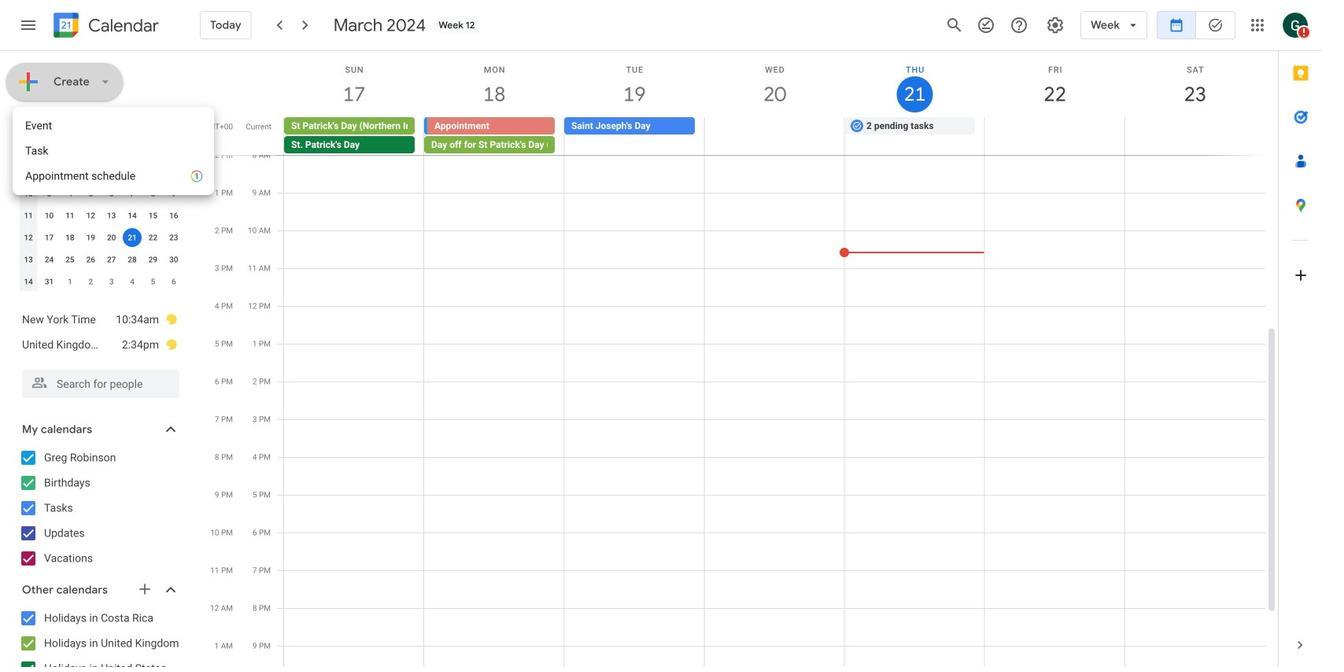 Task type: locate. For each thing, give the bounding box(es) containing it.
main drawer image
[[19, 16, 38, 35]]

18 element
[[61, 228, 79, 247]]

cell inside row group
[[122, 227, 143, 249]]

list
[[6, 301, 192, 364]]

april 3 element
[[102, 272, 121, 291]]

april 2 element
[[81, 272, 100, 291]]

heading
[[85, 16, 159, 35]]

list item
[[22, 307, 178, 332], [22, 332, 178, 357]]

2 list item from the top
[[22, 332, 178, 357]]

28 element
[[123, 250, 142, 269]]

april 1 element
[[61, 272, 79, 291]]

3 element
[[40, 184, 59, 203]]

25 element
[[61, 250, 79, 269]]

calendar element
[[50, 9, 159, 44]]

february 29 element
[[123, 162, 142, 181]]

february 28 element
[[102, 162, 121, 181]]

Search for people text field
[[31, 370, 170, 398]]

april 5 element
[[144, 272, 162, 291]]

cell
[[284, 117, 424, 155], [424, 117, 564, 155], [704, 117, 844, 155], [985, 117, 1125, 155], [1125, 117, 1265, 155], [122, 227, 143, 249]]

30 element
[[164, 250, 183, 269]]

6 element
[[102, 184, 121, 203]]

row group
[[18, 161, 184, 293]]

row
[[277, 117, 1278, 155], [18, 139, 184, 161], [18, 161, 184, 183], [18, 183, 184, 205], [18, 205, 184, 227], [18, 227, 184, 249], [18, 249, 184, 271], [18, 271, 184, 293]]

8 element
[[144, 184, 162, 203]]

21, today element
[[123, 228, 142, 247]]

15 element
[[144, 206, 162, 225]]

column header
[[18, 139, 39, 161]]

list item down april 2 element
[[22, 307, 178, 332]]

tab list
[[1279, 51, 1322, 623]]

None search field
[[0, 364, 195, 398]]

22 element
[[144, 228, 162, 247]]

grid
[[201, 51, 1278, 667]]

1 list item from the top
[[22, 307, 178, 332]]

my calendars list
[[3, 445, 195, 571]]

23 element
[[164, 228, 183, 247]]

5 element
[[81, 184, 100, 203]]

heading inside calendar element
[[85, 16, 159, 35]]

24 element
[[40, 250, 59, 269]]

4 element
[[61, 184, 79, 203]]

list item up search for people text field
[[22, 332, 178, 357]]

april 6 element
[[164, 272, 183, 291]]

10 element
[[40, 206, 59, 225]]



Task type: vqa. For each thing, say whether or not it's contained in the screenshot.
the July 3 element
no



Task type: describe. For each thing, give the bounding box(es) containing it.
settings menu image
[[1046, 16, 1065, 35]]

february 25 element
[[40, 162, 59, 181]]

13 element
[[102, 206, 121, 225]]

march 2024 grid
[[15, 139, 184, 293]]

29 element
[[144, 250, 162, 269]]

11 element
[[61, 206, 79, 225]]

9 element
[[164, 184, 183, 203]]

14 element
[[123, 206, 142, 225]]

27 element
[[102, 250, 121, 269]]

february 27 element
[[81, 162, 100, 181]]

row group inside march 2024 "grid"
[[18, 161, 184, 293]]

19 element
[[81, 228, 100, 247]]

20 element
[[102, 228, 121, 247]]

16 element
[[164, 206, 183, 225]]

column header inside march 2024 "grid"
[[18, 139, 39, 161]]

add other calendars image
[[137, 582, 153, 597]]

26 element
[[81, 250, 100, 269]]

7 element
[[123, 184, 142, 203]]

12 element
[[81, 206, 100, 225]]

february 26 element
[[61, 162, 79, 181]]

april 4 element
[[123, 272, 142, 291]]

other calendars list
[[3, 606, 195, 667]]

31 element
[[40, 272, 59, 291]]

17 element
[[40, 228, 59, 247]]



